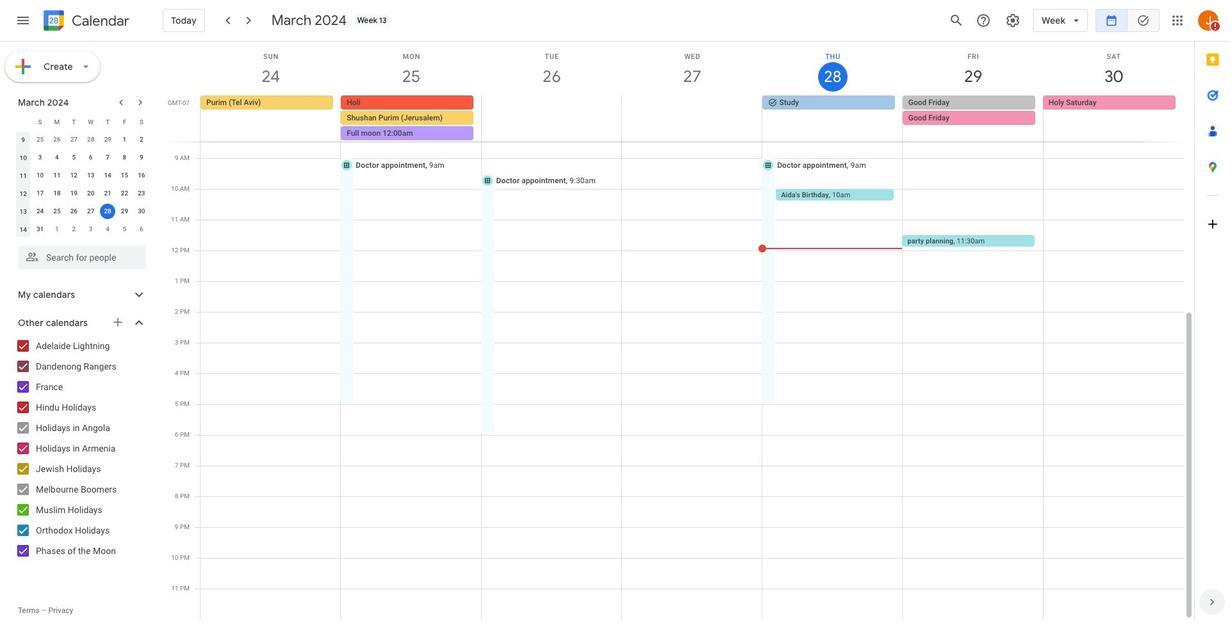 Task type: locate. For each thing, give the bounding box(es) containing it.
calendar element
[[41, 8, 129, 36]]

row
[[195, 95, 1194, 142], [15, 113, 150, 131], [15, 131, 150, 149], [15, 149, 150, 167], [15, 167, 150, 185], [15, 185, 150, 202], [15, 202, 150, 220], [15, 220, 150, 238]]

february 27 element
[[66, 132, 82, 147]]

11 element
[[49, 168, 65, 183]]

10 element
[[32, 168, 48, 183]]

cell
[[341, 95, 481, 142], [481, 95, 622, 142], [622, 95, 762, 142], [903, 95, 1043, 142], [99, 202, 116, 220]]

15 element
[[117, 168, 132, 183]]

14 element
[[100, 168, 115, 183]]

tab list
[[1195, 42, 1230, 584]]

12 element
[[66, 168, 82, 183]]

26 element
[[66, 204, 82, 219]]

19 element
[[66, 186, 82, 201]]

24 element
[[32, 204, 48, 219]]

february 28 element
[[83, 132, 98, 147]]

23 element
[[134, 186, 149, 201]]

4 element
[[49, 150, 65, 165]]

february 25 element
[[32, 132, 48, 147]]

21 element
[[100, 186, 115, 201]]

7 element
[[100, 150, 115, 165]]

25 element
[[49, 204, 65, 219]]

28, today element
[[100, 204, 115, 219]]

13 element
[[83, 168, 98, 183]]

8 element
[[117, 150, 132, 165]]

3 element
[[32, 150, 48, 165]]

column header
[[15, 113, 32, 131]]

row group
[[15, 131, 150, 238]]

Search for people text field
[[26, 246, 138, 269]]

2 element
[[134, 132, 149, 147]]

heading
[[69, 13, 129, 29]]

february 26 element
[[49, 132, 65, 147]]

None search field
[[0, 241, 159, 269]]

grid
[[164, 42, 1194, 620]]



Task type: vqa. For each thing, say whether or not it's contained in the screenshot.
Go back icon in the left top of the page
no



Task type: describe. For each thing, give the bounding box(es) containing it.
march 2024 grid
[[12, 113, 150, 238]]

add other calendars image
[[111, 316, 124, 329]]

18 element
[[49, 186, 65, 201]]

april 2 element
[[66, 222, 82, 237]]

5 element
[[66, 150, 82, 165]]

30 element
[[134, 204, 149, 219]]

other calendars list
[[3, 336, 159, 561]]

6 element
[[83, 150, 98, 165]]

main drawer image
[[15, 13, 31, 28]]

april 5 element
[[117, 222, 132, 237]]

29 element
[[117, 204, 132, 219]]

april 6 element
[[134, 222, 149, 237]]

settings menu image
[[1005, 13, 1021, 28]]

16 element
[[134, 168, 149, 183]]

cell inside march 2024 grid
[[99, 202, 116, 220]]

9 element
[[134, 150, 149, 165]]

heading inside calendar element
[[69, 13, 129, 29]]

27 element
[[83, 204, 98, 219]]

20 element
[[83, 186, 98, 201]]

column header inside march 2024 grid
[[15, 113, 32, 131]]

february 29 element
[[100, 132, 115, 147]]

31 element
[[32, 222, 48, 237]]

april 4 element
[[100, 222, 115, 237]]

1 element
[[117, 132, 132, 147]]

row group inside march 2024 grid
[[15, 131, 150, 238]]

17 element
[[32, 186, 48, 201]]

april 3 element
[[83, 222, 98, 237]]

april 1 element
[[49, 222, 65, 237]]

22 element
[[117, 186, 132, 201]]



